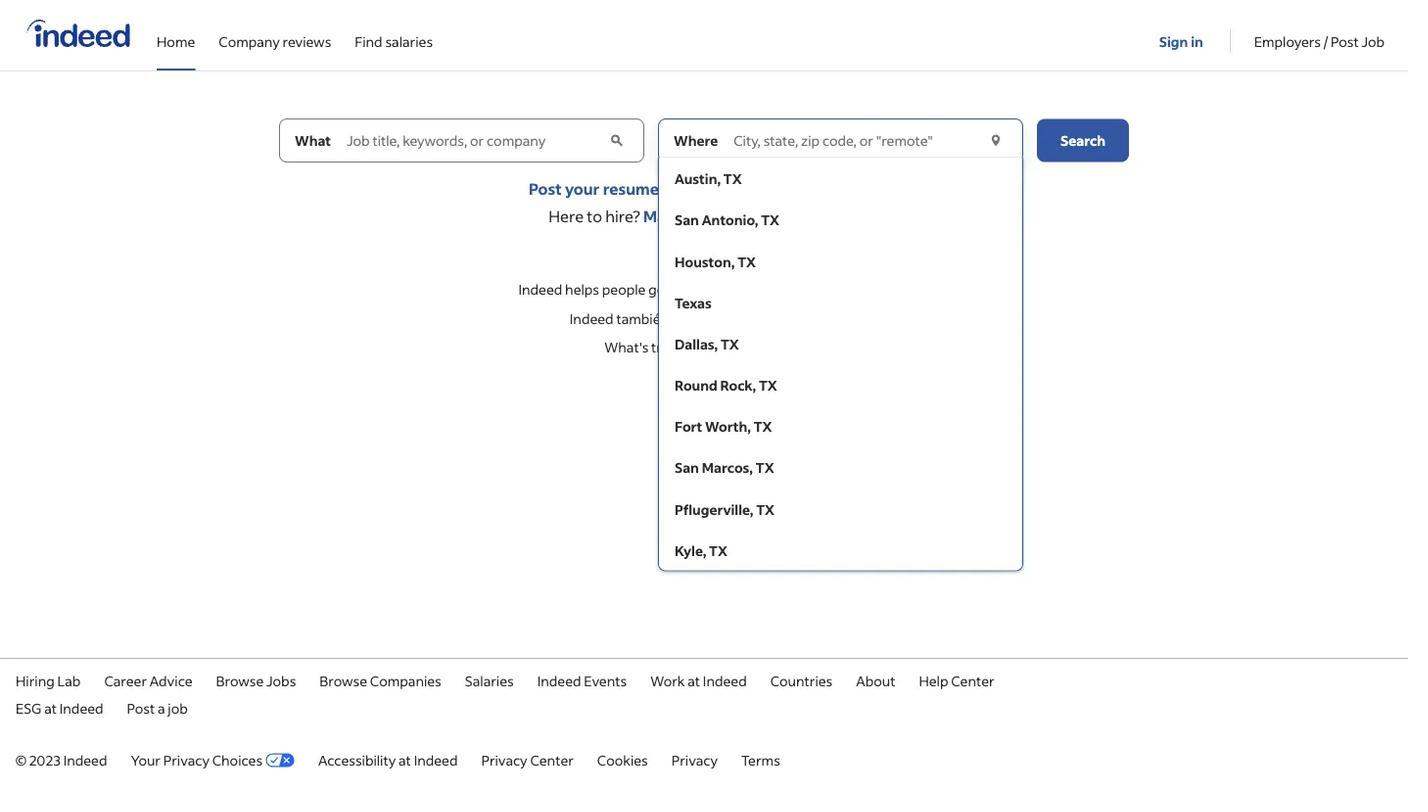 Task type: vqa. For each thing, say whether or not it's contained in the screenshot.
the Post associated with Post your resume - It only takes a few seconds
yes



Task type: locate. For each thing, give the bounding box(es) containing it.
find salaries link
[[355, 0, 433, 67]]

disponible
[[701, 310, 767, 328]]

privacy center link
[[481, 751, 574, 769]]

privacy link
[[672, 751, 718, 769]]

1 horizontal spatial post
[[529, 178, 562, 198]]

1 vertical spatial san
[[675, 459, 699, 477]]

san left marcos,
[[675, 459, 699, 477]]

job
[[168, 699, 188, 717]]

browse left jobs
[[216, 672, 264, 690]]

16
[[739, 281, 753, 298]]

privacy center
[[481, 751, 574, 769]]

post for post your resume - it only takes a few seconds
[[529, 178, 562, 198]]

home
[[157, 32, 195, 50]]

at
[[688, 672, 701, 690], [44, 699, 57, 717], [399, 751, 411, 769]]

post right /
[[1331, 32, 1359, 50]]

search button
[[1037, 119, 1130, 162]]

san down post your resume - it only takes a few seconds
[[675, 211, 699, 229]]

indeed down disponible on the top of page
[[729, 338, 772, 356]]

a left job
[[158, 699, 165, 717]]

indeed
[[519, 281, 563, 298], [570, 310, 614, 328], [729, 338, 772, 356], [538, 672, 581, 690], [703, 672, 747, 690], [60, 699, 103, 717], [63, 751, 107, 769], [414, 751, 458, 769]]

jobs
[[267, 672, 296, 690]]

today
[[816, 206, 860, 226]]

texas
[[675, 294, 712, 312]]

center inside the help center esg at indeed
[[951, 672, 995, 690]]

only
[[685, 178, 717, 198]]

privacy right "your"
[[163, 751, 210, 769]]

1 horizontal spatial browse
[[320, 672, 367, 690]]

2 san from the top
[[675, 459, 699, 477]]

indeed events
[[538, 672, 627, 690]]

clear element left search
[[987, 131, 1006, 150]]

hiring lab
[[16, 672, 81, 690]]

browse companies
[[320, 672, 442, 690]]

sign in link
[[1160, 1, 1207, 68]]

hiring lab link
[[16, 672, 81, 690]]

2 vertical spatial at
[[399, 751, 411, 769]]

here to hire?
[[549, 206, 640, 226]]

clear image
[[987, 131, 1006, 150]]

0 vertical spatial center
[[951, 672, 995, 690]]

privacy left terms
[[672, 751, 718, 769]]

houston,
[[675, 253, 735, 270]]

clear image
[[607, 131, 627, 150]]

a left few
[[762, 178, 770, 198]]

round
[[675, 377, 718, 394]]

here
[[549, 206, 584, 226]]

privacy down the help center esg at indeed
[[481, 751, 528, 769]]

2 clear element from the left
[[987, 131, 1006, 150]]

Where field
[[730, 119, 985, 162]]

tx right only
[[724, 170, 742, 188]]

post your resume - it only takes a few seconds
[[529, 178, 864, 198]]

tx down few
[[761, 211, 780, 229]]

find salaries
[[355, 32, 433, 50]]

match
[[644, 206, 691, 226]]

None search field
[[279, 119, 1130, 572]]

salaries
[[385, 32, 433, 50]]

0 vertical spatial san
[[675, 211, 699, 229]]

/
[[1324, 32, 1329, 50]]

few
[[773, 178, 801, 198]]

©
[[16, 751, 26, 769]]

help
[[919, 672, 949, 690]]

center for privacy center
[[530, 751, 574, 769]]

browse jobs
[[216, 672, 296, 690]]

browse
[[216, 672, 264, 690], [320, 672, 367, 690]]

indeed left helps on the left top
[[519, 281, 563, 298]]

people
[[602, 281, 646, 298]]

your privacy choices
[[131, 751, 263, 769]]

employers / post job
[[1255, 32, 1385, 50]]

what
[[295, 132, 331, 149]]

none search field containing what
[[279, 119, 1130, 572]]

terms link
[[742, 751, 781, 769]]

está
[[672, 310, 699, 328]]

2 horizontal spatial at
[[688, 672, 701, 690]]

2 horizontal spatial privacy
[[672, 751, 718, 769]]

terms
[[742, 751, 781, 769]]

employers / post job link
[[1255, 0, 1385, 67]]

employers
[[1255, 32, 1322, 50]]

1 vertical spatial post
[[529, 178, 562, 198]]

1 horizontal spatial privacy
[[481, 751, 528, 769]]

san for san antonio, tx
[[675, 211, 699, 229]]

post up the here
[[529, 178, 562, 198]]

en
[[770, 310, 786, 328]]

about link
[[856, 672, 896, 690]]

job
[[1362, 32, 1385, 50]]

browse for browse companies
[[320, 672, 367, 690]]

at right accessibility
[[399, 751, 411, 769]]

help center link
[[919, 672, 995, 690]]

post a job
[[127, 699, 188, 717]]

indeed right 2023
[[63, 751, 107, 769]]

0 horizontal spatial clear element
[[607, 131, 627, 150]]

0 horizontal spatial privacy
[[163, 751, 210, 769]]

0 vertical spatial post
[[1331, 32, 1359, 50]]

browse for browse jobs
[[216, 672, 264, 690]]

1 browse from the left
[[216, 672, 264, 690]]

sign
[[1160, 32, 1189, 50]]

0 horizontal spatial at
[[44, 699, 57, 717]]

section
[[0, 270, 1409, 338]]

0 vertical spatial at
[[688, 672, 701, 690]]

takes
[[720, 178, 759, 198]]

1 vertical spatial center
[[530, 751, 574, 769]]

3 privacy from the left
[[672, 751, 718, 769]]

1 horizontal spatial at
[[399, 751, 411, 769]]

tx right "pflugerville,"
[[756, 501, 775, 518]]

events
[[584, 672, 627, 690]]

1 horizontal spatial clear element
[[987, 131, 1006, 150]]

to
[[587, 206, 603, 226]]

1 horizontal spatial a
[[762, 178, 770, 198]]

indeed right work
[[703, 672, 747, 690]]

home link
[[157, 0, 195, 67]]

0 horizontal spatial center
[[530, 751, 574, 769]]

main content
[[0, 119, 1409, 572]]

indeed inside the help center esg at indeed
[[60, 699, 103, 717]]

salaries link
[[465, 672, 514, 690]]

2 vertical spatial post
[[127, 699, 155, 717]]

2 horizontal spatial post
[[1331, 32, 1359, 50]]

kyle, tx
[[675, 542, 728, 560]]

1 clear element from the left
[[607, 131, 627, 150]]

career
[[104, 672, 147, 690]]

clear element for what
[[607, 131, 627, 150]]

0 horizontal spatial browse
[[216, 672, 264, 690]]

accessibility
[[318, 751, 396, 769]]

a
[[762, 178, 770, 198], [158, 699, 165, 717]]

1 san from the top
[[675, 211, 699, 229]]

clear element
[[607, 131, 627, 150], [987, 131, 1006, 150]]

at right esg
[[44, 699, 57, 717]]

browse right jobs
[[320, 672, 367, 690]]

privacy for privacy center
[[481, 751, 528, 769]]

at for accessibility
[[399, 751, 411, 769]]

hiring
[[16, 672, 55, 690]]

center left cookies
[[530, 751, 574, 769]]

search
[[1061, 132, 1106, 149]]

at right work
[[688, 672, 701, 690]]

post down career advice link
[[127, 699, 155, 717]]

at inside the help center esg at indeed
[[44, 699, 57, 717]]

1 horizontal spatial center
[[951, 672, 995, 690]]

san
[[675, 211, 699, 229], [675, 459, 699, 477]]

indeed helps people get jobs: over 16 million stories shared
[[519, 281, 890, 298]]

over 16 million stories shared link
[[705, 281, 890, 299]]

post
[[1331, 32, 1359, 50], [529, 178, 562, 198], [127, 699, 155, 717]]

1 vertical spatial at
[[44, 699, 57, 717]]

what's trending on indeed
[[605, 338, 772, 356]]

2 privacy from the left
[[481, 751, 528, 769]]

work at indeed
[[651, 672, 747, 690]]

clear element up resume
[[607, 131, 627, 150]]

post a job link
[[127, 699, 188, 717]]

center right help
[[951, 672, 995, 690]]

indeed inside dropdown button
[[729, 338, 772, 356]]

0 horizontal spatial post
[[127, 699, 155, 717]]

company
[[219, 32, 280, 50]]

2 browse from the left
[[320, 672, 367, 690]]

What field
[[343, 119, 605, 162]]

indeed down lab
[[60, 699, 103, 717]]

1 vertical spatial a
[[158, 699, 165, 717]]

esg at indeed link
[[16, 699, 103, 717]]

san antonio, tx
[[675, 211, 780, 229]]



Task type: describe. For each thing, give the bounding box(es) containing it.
indeed left events
[[538, 672, 581, 690]]

rock,
[[721, 377, 756, 394]]

countries link
[[771, 672, 833, 690]]

resume
[[603, 178, 659, 198]]

tx right worth,
[[754, 418, 772, 436]]

accessibility at indeed link
[[318, 751, 458, 769]]

post your resume link
[[529, 178, 659, 198]]

career advice link
[[104, 672, 193, 690]]

your privacy choices link
[[131, 751, 295, 769]]

at for work
[[688, 672, 701, 690]]

austin,
[[675, 170, 721, 188]]

clear element for where
[[987, 131, 1006, 150]]

indeed events link
[[538, 672, 627, 690]]

browse companies link
[[320, 672, 442, 690]]

advice
[[150, 672, 193, 690]]

get
[[649, 281, 670, 298]]

match with candidates today
[[644, 206, 860, 226]]

with
[[694, 206, 728, 226]]

cookies link
[[597, 751, 648, 769]]

company reviews link
[[219, 0, 331, 67]]

match with candidates today link
[[644, 206, 860, 226]]

work
[[651, 672, 685, 690]]

post inside "link"
[[1331, 32, 1359, 50]]

fort
[[675, 418, 703, 436]]

find
[[355, 32, 383, 50]]

jobs:
[[673, 281, 702, 298]]

lab
[[57, 672, 81, 690]]

on
[[709, 338, 726, 356]]

tx right rock,
[[759, 377, 778, 394]]

career advice
[[104, 672, 193, 690]]

sign in
[[1160, 32, 1204, 50]]

indeed down helps on the left top
[[570, 310, 614, 328]]

main content containing post your resume
[[0, 119, 1409, 572]]

fort worth, tx
[[675, 418, 772, 436]]

post for post a job
[[127, 699, 155, 717]]

companies
[[370, 672, 442, 690]]

esg
[[16, 699, 41, 717]]

también
[[617, 310, 669, 328]]

trending
[[652, 338, 706, 356]]

0 horizontal spatial a
[[158, 699, 165, 717]]

your
[[565, 178, 600, 198]]

it
[[673, 178, 682, 198]]

tx up 16
[[738, 253, 756, 270]]

shared
[[846, 281, 890, 298]]

reviews
[[283, 32, 331, 50]]

dallas, tx
[[675, 335, 739, 353]]

accessibility at indeed
[[318, 751, 458, 769]]

section containing indeed helps people get jobs:
[[0, 270, 1409, 338]]

indeed también está disponible en
[[570, 310, 789, 328]]

tx right "kyle,"
[[709, 542, 728, 560]]

choices
[[212, 751, 263, 769]]

dallas,
[[675, 335, 718, 353]]

salaries
[[465, 672, 514, 690]]

indeed right accessibility
[[414, 751, 458, 769]]

company reviews
[[219, 32, 331, 50]]

hire?
[[606, 206, 640, 226]]

help center esg at indeed
[[16, 672, 995, 717]]

tx right marcos,
[[756, 459, 775, 477]]

pflugerville, tx
[[675, 501, 775, 518]]

houston, tx
[[675, 253, 756, 270]]

browse jobs link
[[216, 672, 296, 690]]

in
[[1191, 32, 1204, 50]]

stories
[[801, 281, 844, 298]]

worth,
[[705, 418, 751, 436]]

-
[[662, 178, 669, 198]]

0 vertical spatial a
[[762, 178, 770, 198]]

what's trending on indeed button
[[602, 335, 806, 359]]

center for help center esg at indeed
[[951, 672, 995, 690]]

work at indeed link
[[651, 672, 747, 690]]

suggestions list box
[[658, 158, 1024, 572]]

helps
[[565, 281, 600, 298]]

kyle,
[[675, 542, 707, 560]]

tx down disponible on the top of page
[[721, 335, 739, 353]]

san marcos, tx
[[675, 459, 775, 477]]

cookies
[[597, 751, 648, 769]]

over
[[705, 281, 736, 298]]

antonio,
[[702, 211, 759, 229]]

marcos,
[[702, 459, 753, 477]]

1 privacy from the left
[[163, 751, 210, 769]]

privacy for privacy link on the bottom of the page
[[672, 751, 718, 769]]

austin, tx
[[675, 170, 742, 188]]

2023
[[29, 751, 61, 769]]

seconds
[[804, 178, 864, 198]]

© 2023 indeed
[[16, 751, 107, 769]]

million
[[756, 281, 798, 298]]

san for san marcos, tx
[[675, 459, 699, 477]]

about
[[856, 672, 896, 690]]



